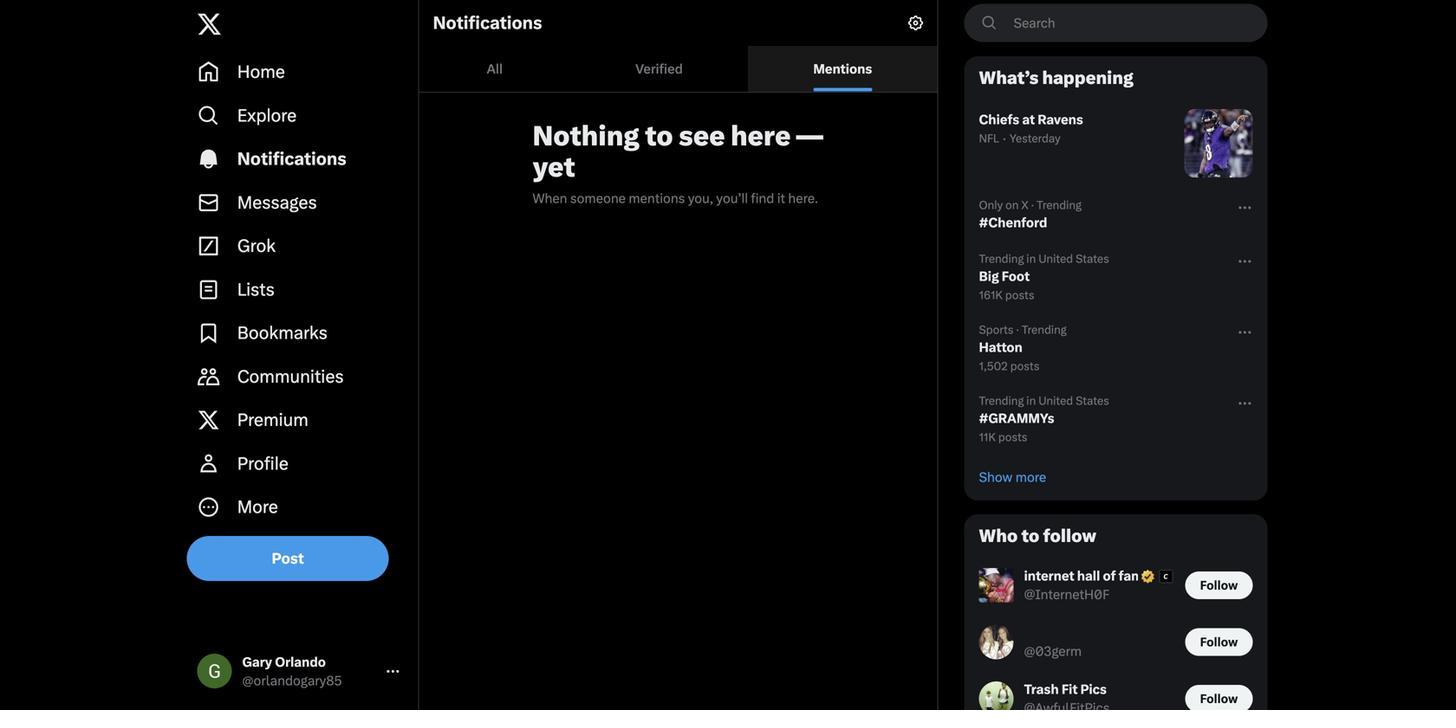 Task type: locate. For each thing, give the bounding box(es) containing it.
home timeline element
[[419, 0, 937, 259]]

0 vertical spatial united
[[1039, 252, 1073, 266]]

1 states from the top
[[1076, 252, 1109, 266]]

· inside chiefs at ravens nfl · yesterday
[[1003, 131, 1006, 146]]

2 vertical spatial ·
[[1016, 323, 1019, 337]]

premium
[[237, 410, 308, 431]]

foot
[[1002, 269, 1030, 284]]

yet
[[533, 151, 575, 183]]

states for #grammys
[[1076, 394, 1109, 408]]

0 vertical spatial posts
[[1005, 289, 1034, 302]]

to inside nothing to see here — yet when someone mentions you, you'll find it here.
[[645, 120, 673, 152]]

2 vertical spatial posts
[[998, 431, 1027, 444]]

all link
[[419, 46, 570, 92]]

2 horizontal spatial ·
[[1031, 198, 1034, 212]]

notifications
[[433, 13, 542, 33], [237, 149, 346, 170]]

posts down foot
[[1005, 289, 1034, 302]]

1 in from the top
[[1026, 252, 1036, 266]]

posts
[[1005, 289, 1034, 302], [1010, 360, 1040, 373], [998, 431, 1027, 444]]

in up foot
[[1026, 252, 1036, 266]]

3 follow from the top
[[1200, 692, 1238, 707]]

ravens
[[1038, 112, 1083, 127]]

2 vertical spatial follow
[[1200, 692, 1238, 707]]

trash fit pics link
[[1024, 681, 1110, 700]]

here.
[[788, 191, 818, 206]]

only
[[979, 198, 1003, 212]]

@orlandogary85
[[242, 673, 342, 689]]

0 vertical spatial follow
[[1200, 578, 1238, 593]]

trash fit pics
[[1024, 682, 1107, 698]]

· right nfl
[[1003, 131, 1006, 146]]

united
[[1039, 252, 1073, 266], [1039, 394, 1073, 408]]

trending right x
[[1037, 198, 1082, 212]]

0 vertical spatial ·
[[1003, 131, 1006, 146]]

2 vertical spatial follow button
[[1185, 686, 1253, 711]]

in inside trending in united states #grammys 11k posts
[[1026, 394, 1036, 408]]

states inside trending in united states #grammys 11k posts
[[1076, 394, 1109, 408]]

2 states from the top
[[1076, 394, 1109, 408]]

pics
[[1080, 682, 1107, 698]]

to left see
[[645, 120, 673, 152]]

1 vertical spatial follow
[[1200, 635, 1238, 650]]

united inside trending in united states big foot 161k posts
[[1039, 252, 1073, 266]]

2 in from the top
[[1026, 394, 1036, 408]]

who
[[979, 526, 1018, 547]]

communities link
[[187, 355, 411, 399]]

trending
[[1037, 198, 1082, 212], [979, 252, 1024, 266], [1022, 323, 1067, 337], [979, 394, 1024, 408]]

in
[[1026, 252, 1036, 266], [1026, 394, 1036, 408]]

united down only on x · trending #chenford
[[1039, 252, 1073, 266]]

1 vertical spatial notifications
[[237, 149, 346, 170]]

to right who on the bottom of the page
[[1021, 526, 1040, 547]]

trending inside only on x · trending #chenford
[[1037, 198, 1082, 212]]

1 vertical spatial states
[[1076, 394, 1109, 408]]

@03germ link
[[1024, 643, 1082, 661]]

see
[[679, 120, 725, 152]]

to inside who to follow section
[[1021, 526, 1040, 547]]

trash
[[1024, 682, 1059, 698]]

internet hall of fame
[[1024, 569, 1151, 584]]

1 vertical spatial posts
[[1010, 360, 1040, 373]]

states for big foot
[[1076, 252, 1109, 266]]

mentions
[[813, 61, 872, 77]]

0 vertical spatial to
[[645, 120, 673, 152]]

trending up big
[[979, 252, 1024, 266]]

0 vertical spatial states
[[1076, 252, 1109, 266]]

in for big foot
[[1026, 252, 1036, 266]]

gary
[[242, 655, 272, 670]]

profile link
[[187, 442, 411, 486]]

internet hall of fame link
[[1024, 568, 1175, 586]]

when
[[533, 191, 567, 206]]

#chenford
[[979, 215, 1047, 231]]

follow button for the internet hall of fame link
[[1185, 572, 1253, 600]]

0 vertical spatial notifications
[[433, 13, 542, 33]]

@03germ
[[1024, 644, 1082, 660]]

follow button for trash fit pics link
[[1185, 686, 1253, 711]]

follow for follow button related to the internet hall of fame link
[[1200, 578, 1238, 593]]

show more
[[979, 470, 1046, 485]]

show more link
[[965, 455, 1267, 500]]

in for #grammys
[[1026, 394, 1036, 408]]

to
[[645, 120, 673, 152], [1021, 526, 1040, 547]]

trending up the hatton
[[1022, 323, 1067, 337]]

nothing
[[533, 120, 639, 152]]

more
[[1016, 470, 1046, 485]]

here
[[731, 120, 791, 152]]

posts down the #grammys
[[998, 431, 1027, 444]]

in up the #grammys
[[1026, 394, 1036, 408]]

messages
[[237, 192, 317, 213]]

show
[[979, 470, 1013, 485]]

primary navigation
[[187, 50, 411, 529]]

grok link
[[187, 224, 411, 268]]

profile
[[237, 454, 288, 474]]

0 horizontal spatial notifications
[[237, 149, 346, 170]]

0 vertical spatial follow button
[[1185, 572, 1253, 600]]

verified account image
[[1140, 569, 1156, 585]]

x
[[1021, 198, 1029, 212]]

1 united from the top
[[1039, 252, 1073, 266]]

who to follow
[[979, 526, 1096, 547]]

happening
[[1042, 68, 1134, 88]]

follow for second follow button from the top of the who to follow section
[[1200, 635, 1238, 650]]

yesterday
[[1010, 132, 1061, 145]]

1 vertical spatial united
[[1039, 394, 1073, 408]]

2 follow from the top
[[1200, 635, 1238, 650]]

·
[[1003, 131, 1006, 146], [1031, 198, 1034, 212], [1016, 323, 1019, 337]]

trending in united states big foot 161k posts
[[979, 252, 1109, 302]]

1 horizontal spatial ·
[[1016, 323, 1019, 337]]

states up show more link on the bottom right
[[1076, 394, 1109, 408]]

gary orlando @orlandogary85
[[242, 655, 342, 689]]

it
[[777, 191, 785, 206]]

states down only on x · trending #chenford
[[1076, 252, 1109, 266]]

states
[[1076, 252, 1109, 266], [1076, 394, 1109, 408]]

chiefs
[[979, 112, 1019, 127]]

trending up the #grammys
[[979, 394, 1024, 408]]

united for big foot
[[1039, 252, 1073, 266]]

explore link
[[187, 94, 411, 137]]

1 vertical spatial in
[[1026, 394, 1036, 408]]

1 vertical spatial to
[[1021, 526, 1040, 547]]

1 follow button from the top
[[1185, 572, 1253, 600]]

follow button
[[1185, 572, 1253, 600], [1185, 629, 1253, 656], [1185, 686, 1253, 711]]

bookmarks link
[[187, 312, 411, 355]]

0 horizontal spatial ·
[[1003, 131, 1006, 146]]

sports · trending hatton 1,502 posts
[[979, 323, 1067, 373]]

1 horizontal spatial to
[[1021, 526, 1040, 547]]

posts down the hatton
[[1010, 360, 1040, 373]]

follow
[[1200, 578, 1238, 593], [1200, 635, 1238, 650], [1200, 692, 1238, 707]]

2 united from the top
[[1039, 394, 1073, 408]]

· right sports
[[1016, 323, 1019, 337]]

united up the #grammys
[[1039, 394, 1073, 408]]

mentions link
[[748, 46, 937, 92]]

bookmarks
[[237, 323, 327, 344]]

1 follow from the top
[[1200, 578, 1238, 593]]

3 follow button from the top
[[1185, 686, 1253, 711]]

verified link
[[570, 46, 748, 92]]

trending inside trending in united states #grammys 11k posts
[[979, 394, 1024, 408]]

big
[[979, 269, 999, 284]]

states inside trending in united states big foot 161k posts
[[1076, 252, 1109, 266]]

in inside trending in united states big foot 161k posts
[[1026, 252, 1036, 266]]

0 horizontal spatial to
[[645, 120, 673, 152]]

· right x
[[1031, 198, 1034, 212]]

tab list
[[419, 46, 937, 92]]

1 horizontal spatial notifications
[[433, 13, 542, 33]]

0 vertical spatial in
[[1026, 252, 1036, 266]]

united inside trending in united states #grammys 11k posts
[[1039, 394, 1073, 408]]

notifications up "messages" link at top left
[[237, 149, 346, 170]]

1 vertical spatial follow button
[[1185, 629, 1253, 656]]

grok
[[237, 236, 276, 257]]

trending in united states #grammys 11k posts
[[979, 394, 1109, 444]]

notifications up all
[[433, 13, 542, 33]]

only on x · trending #chenford
[[979, 198, 1082, 231]]

· inside sports · trending hatton 1,502 posts
[[1016, 323, 1019, 337]]

messages link
[[187, 181, 411, 224]]

united for #grammys
[[1039, 394, 1073, 408]]

communities
[[237, 367, 344, 387]]

@interneth0f
[[1024, 587, 1109, 603]]

fame
[[1119, 569, 1151, 584]]

to for see
[[645, 120, 673, 152]]

internet
[[1024, 569, 1074, 584]]

1 vertical spatial ·
[[1031, 198, 1034, 212]]

you,
[[688, 191, 713, 206]]



Task type: vqa. For each thing, say whether or not it's contained in the screenshot.
the rightmost THE
no



Task type: describe. For each thing, give the bounding box(es) containing it.
what's
[[979, 68, 1039, 88]]

161k
[[979, 289, 1003, 302]]

what's happening
[[979, 68, 1134, 88]]

fit
[[1062, 682, 1078, 698]]

posts inside trending in united states big foot 161k posts
[[1005, 289, 1034, 302]]

who to follow section
[[965, 516, 1267, 711]]

lists link
[[187, 268, 411, 312]]

trending inside sports · trending hatton 1,502 posts
[[1022, 323, 1067, 337]]

at
[[1022, 112, 1035, 127]]

Search query text field
[[1003, 5, 1267, 41]]

sports
[[979, 323, 1014, 337]]

on
[[1005, 198, 1019, 212]]

post link
[[187, 536, 389, 581]]

#grammys
[[979, 411, 1054, 426]]

2 follow button from the top
[[1185, 629, 1253, 656]]

trending inside trending in united states big foot 161k posts
[[979, 252, 1024, 266]]

11k
[[979, 431, 996, 444]]

tab list containing all
[[419, 46, 937, 92]]

notifications inside primary navigation
[[237, 149, 346, 170]]

verified
[[635, 61, 683, 77]]

premium link
[[187, 399, 411, 442]]

lists
[[237, 279, 275, 300]]

notifications link
[[187, 137, 411, 181]]

nothing to see here — yet when someone mentions you, you'll find it here.
[[533, 120, 829, 206]]

notifications inside home timeline element
[[433, 13, 542, 33]]

more
[[237, 497, 278, 518]]

hatton
[[979, 340, 1023, 355]]

of
[[1103, 569, 1116, 584]]

to for follow
[[1021, 526, 1040, 547]]

hall
[[1077, 569, 1100, 584]]

posts inside trending in united states #grammys 11k posts
[[998, 431, 1027, 444]]

@interneth0f link
[[1024, 586, 1109, 604]]

—
[[796, 120, 823, 152]]

home link
[[187, 50, 411, 94]]

someone
[[570, 191, 626, 206]]

you'll
[[716, 191, 748, 206]]

orlando
[[275, 655, 326, 670]]

home
[[237, 62, 285, 82]]

Search search field
[[964, 4, 1268, 42]]

all
[[487, 61, 503, 77]]

follow
[[1043, 526, 1096, 547]]

post
[[272, 550, 304, 568]]

nfl
[[979, 132, 999, 145]]

chiefs at ravens nfl · yesterday
[[979, 112, 1083, 146]]

find
[[751, 191, 774, 206]]

follow for follow button for trash fit pics link
[[1200, 692, 1238, 707]]

· inside only on x · trending #chenford
[[1031, 198, 1034, 212]]

more button
[[187, 486, 411, 529]]

posts inside sports · trending hatton 1,502 posts
[[1010, 360, 1040, 373]]

mentions
[[629, 191, 685, 206]]

1,502
[[979, 360, 1008, 373]]

explore
[[237, 105, 297, 126]]



